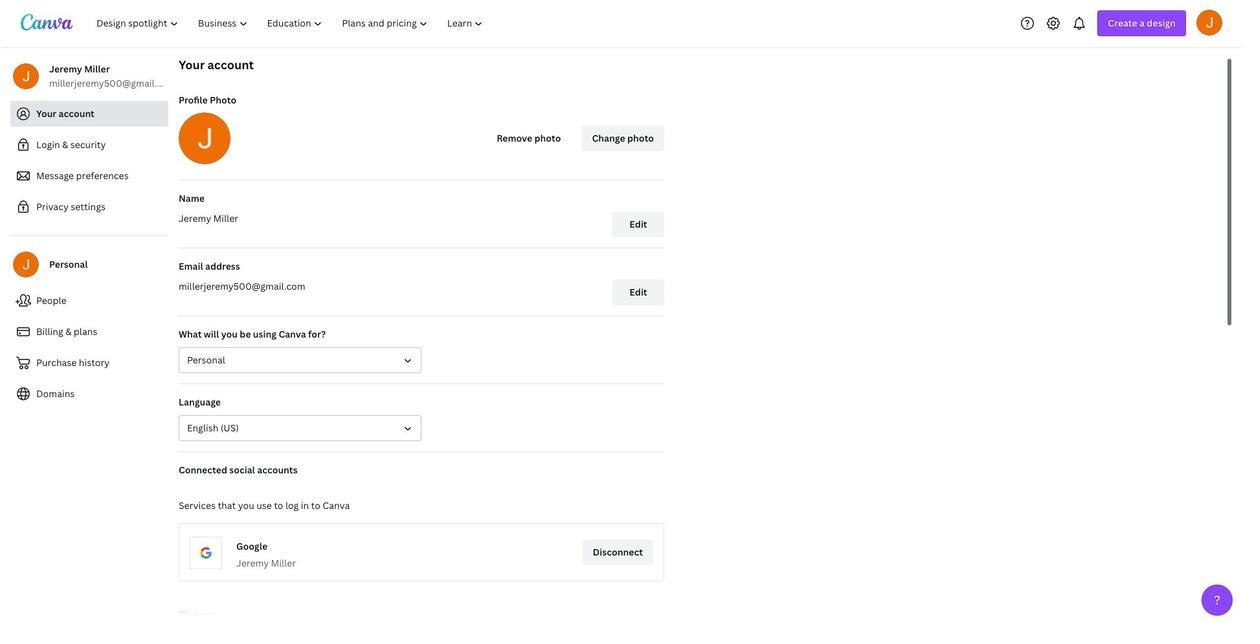 Task type: describe. For each thing, give the bounding box(es) containing it.
Language: English (US) button
[[179, 416, 422, 442]]

jeremy miller image
[[1197, 9, 1222, 35]]

top level navigation element
[[88, 10, 494, 36]]



Task type: locate. For each thing, give the bounding box(es) containing it.
None button
[[179, 348, 422, 374]]



Task type: vqa. For each thing, say whether or not it's contained in the screenshot.
Home Link
no



